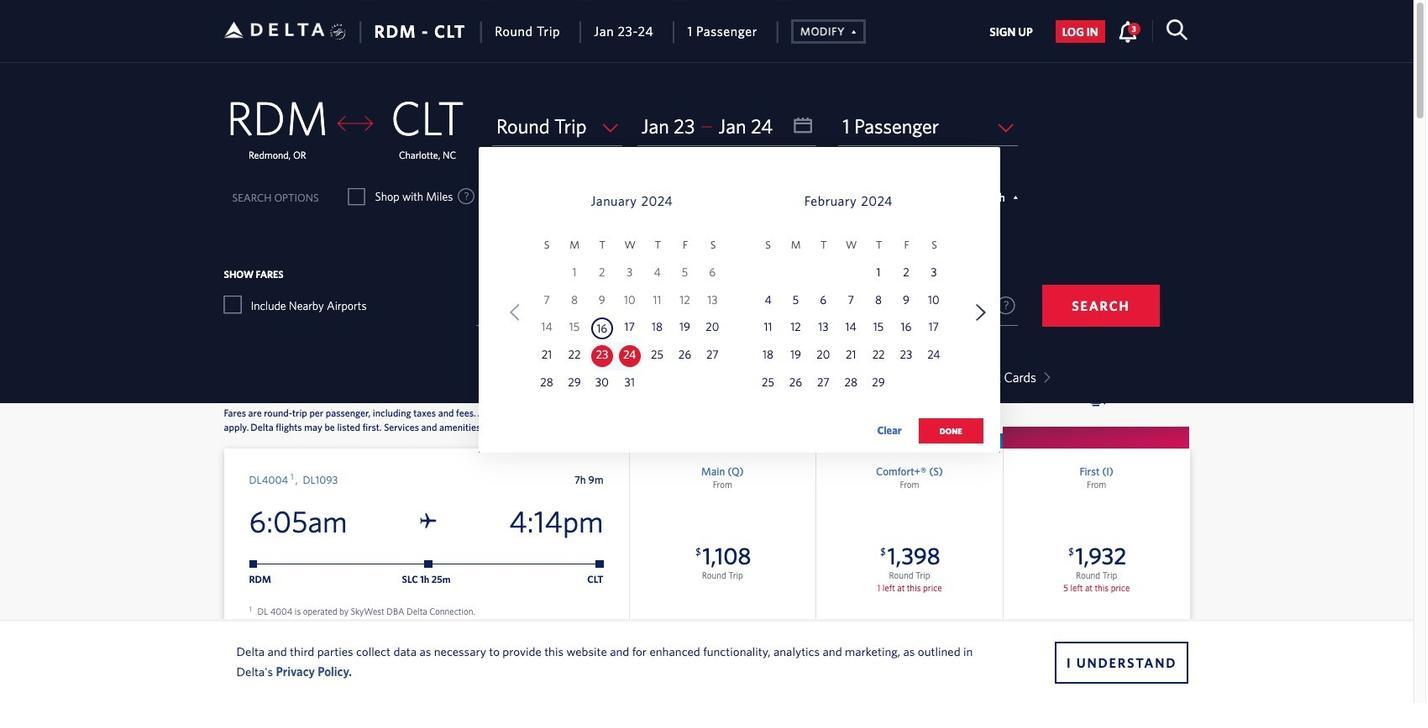 Task type: locate. For each thing, give the bounding box(es) containing it.
plane image
[[420, 513, 436, 530]]

calendar expanded, use arrow keys to select date application
[[479, 147, 1000, 462]]

dropdown caret image
[[1040, 372, 1051, 383]]

None text field
[[637, 107, 817, 146]]

None checkbox
[[349, 188, 364, 205]]

None checkbox
[[649, 188, 664, 205], [224, 296, 241, 313], [649, 188, 664, 205], [224, 296, 241, 313]]

skyteam image
[[330, 6, 346, 58]]

Meeting Code (Optional) text field
[[788, 287, 1018, 326]]

None field
[[492, 107, 622, 146], [839, 107, 1018, 146], [476, 287, 739, 326], [492, 107, 622, 146], [839, 107, 1018, 146], [476, 287, 739, 326]]

main content
[[827, 122, 1010, 163]]



Task type: describe. For each thing, give the bounding box(es) containing it.
advsearchtriangle up image
[[845, 23, 857, 38]]

banner image image
[[627, 189, 1189, 327]]

show price in element
[[827, 122, 1010, 133]]

delta air lines image
[[224, 4, 325, 56]]



Task type: vqa. For each thing, say whether or not it's contained in the screenshot.
Show Price In element
yes



